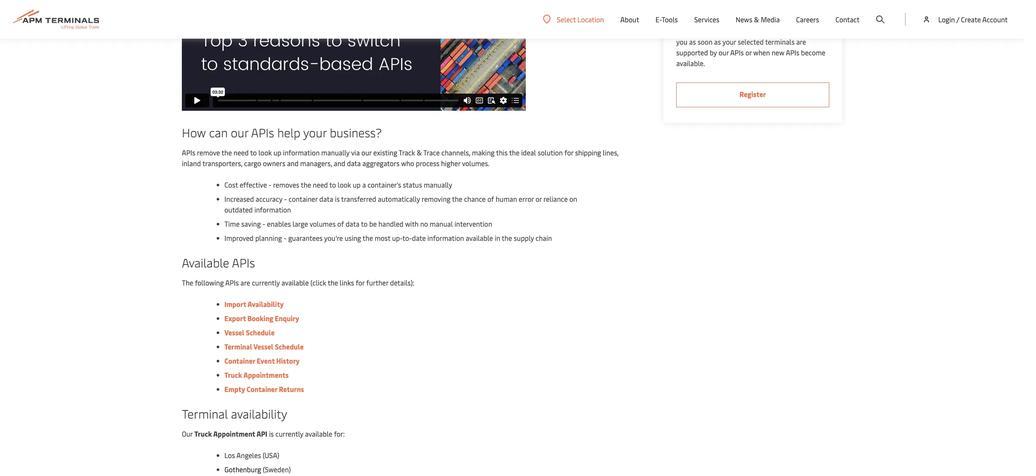 Task type: describe. For each thing, give the bounding box(es) containing it.
1 vertical spatial with
[[405, 219, 419, 229]]

up-
[[392, 234, 403, 243]]

provide
[[676, 26, 700, 36]]

chain
[[536, 234, 552, 243]]

login / create account link
[[923, 0, 1008, 39]]

with inside provide us with a few details and we'll contact you as soon as your selected terminals are supported by our apis or when new apis become available.
[[710, 26, 723, 36]]

error
[[519, 195, 534, 204]]

intervention
[[455, 219, 492, 229]]

of inside increased accuracy - container data is transferred automatically removing the chance of human error or reliance on outdated information
[[487, 195, 494, 204]]

information inside apis remove the need to look up information manually via our existing track & trace channels, making this the ideal solution for shipping lines, inland transporters, cargo owners and managers, and data aggregators who process higher volumes.
[[283, 148, 320, 158]]

select location
[[557, 14, 604, 24]]

vessel schedule
[[224, 328, 275, 338]]

outdated
[[224, 205, 253, 215]]

availability
[[231, 406, 287, 422]]

information inside increased accuracy - container data is transferred automatically removing the chance of human error or reliance on outdated information
[[254, 205, 291, 215]]

cargo
[[244, 159, 261, 168]]

become
[[801, 48, 826, 57]]

by
[[710, 48, 717, 57]]

transporters,
[[202, 159, 242, 168]]

register link
[[676, 83, 829, 108]]

the up the transporters,
[[222, 148, 232, 158]]

shipping
[[575, 148, 601, 158]]

1 vertical spatial our
[[231, 124, 248, 141]]

enquiry
[[275, 314, 299, 324]]

account
[[983, 15, 1008, 24]]

removes
[[273, 180, 299, 190]]

news & media button
[[736, 0, 780, 39]]

improved planning - guarantees you're using the most up-to-date information available in the supply chain
[[224, 234, 552, 243]]

few
[[730, 26, 742, 36]]

1 horizontal spatial schedule
[[275, 342, 304, 352]]

who
[[401, 159, 414, 168]]

los
[[224, 451, 235, 461]]

empty container returns link
[[224, 385, 304, 394]]

apis left help
[[251, 124, 274, 141]]

0 horizontal spatial schedule
[[246, 328, 275, 338]]

lines,
[[603, 148, 619, 158]]

via
[[351, 148, 360, 158]]

aggregators
[[363, 159, 400, 168]]

in
[[495, 234, 500, 243]]

volumes.
[[462, 159, 490, 168]]

handled
[[379, 219, 404, 229]]

terminal for terminal availability
[[182, 406, 228, 422]]

apis right new
[[786, 48, 800, 57]]

availability
[[248, 300, 284, 309]]

further
[[366, 278, 388, 288]]

remove
[[197, 148, 220, 158]]

or inside increased accuracy - container data is transferred automatically removing the chance of human error or reliance on outdated information
[[536, 195, 542, 204]]

location
[[578, 14, 604, 24]]

create
[[961, 15, 981, 24]]

be
[[369, 219, 377, 229]]

0 horizontal spatial your
[[303, 124, 327, 141]]

process
[[416, 159, 439, 168]]

services button
[[694, 0, 720, 39]]

reliance
[[544, 195, 568, 204]]

managers,
[[300, 159, 332, 168]]

1 vertical spatial container
[[247, 385, 277, 394]]

and inside provide us with a few details and we'll contact you as soon as your selected terminals are supported by our apis or when new apis become available.
[[766, 26, 777, 36]]

terminal for terminal vessel schedule
[[224, 342, 252, 352]]

a inside provide us with a few details and we'll contact you as soon as your selected terminals are supported by our apis or when new apis become available.
[[725, 26, 729, 36]]

media
[[761, 15, 780, 24]]

details):
[[390, 278, 414, 288]]

import availability link
[[224, 300, 284, 309]]

for inside apis remove the need to look up information manually via our existing track & trace channels, making this the ideal solution for shipping lines, inland transporters, cargo owners and managers, and data aggregators who process higher volumes.
[[565, 148, 574, 158]]

the left most
[[363, 234, 373, 243]]

1 vertical spatial truck
[[194, 430, 212, 439]]

apis inside apis remove the need to look up information manually via our existing track & trace channels, making this the ideal solution for shipping lines, inland transporters, cargo owners and managers, and data aggregators who process higher volumes.
[[182, 148, 195, 158]]

1 horizontal spatial up
[[353, 180, 361, 190]]

booking
[[247, 314, 273, 324]]

truck appointments link
[[224, 371, 289, 380]]

- for enables
[[263, 219, 265, 229]]

contact button
[[836, 0, 860, 39]]

0 vertical spatial vessel
[[224, 328, 244, 338]]

increased accuracy - container data is transferred automatically removing the chance of human error or reliance on outdated information
[[224, 195, 577, 215]]

ideal
[[521, 148, 536, 158]]

e-tools
[[656, 15, 678, 24]]

0 horizontal spatial for
[[356, 278, 365, 288]]

our
[[182, 430, 193, 439]]

time
[[224, 219, 240, 229]]

empty
[[224, 385, 245, 394]]

2 vertical spatial available
[[305, 430, 332, 439]]

the right in
[[502, 234, 512, 243]]

los angeles (usa)
[[224, 451, 279, 461]]

contact
[[836, 15, 860, 24]]

supply
[[514, 234, 534, 243]]

available apis
[[182, 255, 255, 271]]

to-
[[403, 234, 412, 243]]

human
[[496, 195, 517, 204]]

our truck appointment api is currently available for:
[[182, 430, 345, 439]]

apis down improved
[[232, 255, 255, 271]]

you
[[676, 37, 688, 46]]

most
[[375, 234, 390, 243]]

channels,
[[442, 148, 470, 158]]

& inside popup button
[[754, 15, 759, 24]]

inland
[[182, 159, 201, 168]]

automatically
[[378, 195, 420, 204]]

removing
[[422, 195, 451, 204]]

available
[[182, 255, 229, 271]]

vessel schedule link
[[224, 328, 275, 338]]

1 as from the left
[[689, 37, 696, 46]]

1 vertical spatial are
[[240, 278, 250, 288]]

news & media
[[736, 15, 780, 24]]

1 vertical spatial to
[[330, 180, 336, 190]]

event
[[257, 357, 275, 366]]

(click
[[310, 278, 326, 288]]

the up container
[[301, 180, 311, 190]]

0 vertical spatial container
[[224, 357, 255, 366]]

your inside provide us with a few details and we'll contact you as soon as your selected terminals are supported by our apis or when new apis become available.
[[723, 37, 736, 46]]

0 horizontal spatial and
[[287, 159, 299, 168]]



Task type: vqa. For each thing, say whether or not it's contained in the screenshot.
up
yes



Task type: locate. For each thing, give the bounding box(es) containing it.
or right the "error"
[[536, 195, 542, 204]]

manually left via
[[321, 148, 350, 158]]

are inside provide us with a few details and we'll contact you as soon as your selected terminals are supported by our apis or when new apis become available.
[[796, 37, 806, 46]]

2 vertical spatial data
[[346, 219, 360, 229]]

0 vertical spatial truck
[[224, 371, 242, 380]]

1 vertical spatial terminal
[[182, 406, 228, 422]]

1 vertical spatial available
[[282, 278, 309, 288]]

1 vertical spatial information
[[254, 205, 291, 215]]

terminal
[[224, 342, 252, 352], [182, 406, 228, 422]]

is inside increased accuracy - container data is transferred automatically removing the chance of human error or reliance on outdated information
[[335, 195, 340, 204]]

0 horizontal spatial our
[[231, 124, 248, 141]]

- right saving
[[263, 219, 265, 229]]

0 horizontal spatial as
[[689, 37, 696, 46]]

increased
[[224, 195, 254, 204]]

selected
[[738, 37, 764, 46]]

0 vertical spatial &
[[754, 15, 759, 24]]

1 horizontal spatial for
[[565, 148, 574, 158]]

1 horizontal spatial truck
[[224, 371, 242, 380]]

accuracy
[[256, 195, 282, 204]]

container event history link
[[224, 357, 300, 366]]

0 horizontal spatial &
[[417, 148, 422, 158]]

information down accuracy
[[254, 205, 291, 215]]

terminals
[[765, 37, 795, 46]]

supported
[[676, 48, 708, 57]]

is down cost effective - removes the need to look up a container's status manually
[[335, 195, 340, 204]]

apis down "selected"
[[730, 48, 744, 57]]

or inside provide us with a few details and we'll contact you as soon as your selected terminals are supported by our apis or when new apis become available.
[[746, 48, 752, 57]]

or
[[746, 48, 752, 57], [536, 195, 542, 204]]

appointment
[[213, 430, 255, 439]]

with right us
[[710, 26, 723, 36]]

data inside increased accuracy - container data is transferred automatically removing the chance of human error or reliance on outdated information
[[319, 195, 333, 204]]

can
[[209, 124, 228, 141]]

how
[[182, 124, 206, 141]]

are down contact
[[796, 37, 806, 46]]

effective
[[240, 180, 267, 190]]

0 horizontal spatial of
[[337, 219, 344, 229]]

1 horizontal spatial as
[[714, 37, 721, 46]]

1 horizontal spatial of
[[487, 195, 494, 204]]

a
[[725, 26, 729, 36], [362, 180, 366, 190]]

schedule up history
[[275, 342, 304, 352]]

0 vertical spatial for
[[565, 148, 574, 158]]

0 vertical spatial are
[[796, 37, 806, 46]]

0 vertical spatial up
[[274, 148, 281, 158]]

vessel
[[224, 328, 244, 338], [253, 342, 273, 352]]

enables
[[267, 219, 291, 229]]

0 horizontal spatial truck
[[194, 430, 212, 439]]

2 horizontal spatial and
[[766, 26, 777, 36]]

this
[[496, 148, 508, 158]]

0 vertical spatial schedule
[[246, 328, 275, 338]]

available.
[[676, 58, 705, 68]]

and up cost effective - removes the need to look up a container's status manually
[[334, 159, 345, 168]]

- for removes
[[269, 180, 271, 190]]

0 horizontal spatial manually
[[321, 148, 350, 158]]

0 horizontal spatial vessel
[[224, 328, 244, 338]]

vessel up container event history link on the bottom left of page
[[253, 342, 273, 352]]

- inside increased accuracy - container data is transferred automatically removing the chance of human error or reliance on outdated information
[[284, 195, 287, 204]]

& left trace
[[417, 148, 422, 158]]

2 horizontal spatial our
[[719, 48, 729, 57]]

0 horizontal spatial with
[[405, 219, 419, 229]]

1 vertical spatial currently
[[276, 430, 303, 439]]

the left links
[[328, 278, 338, 288]]

making
[[472, 148, 495, 158]]

empty container returns
[[224, 385, 304, 394]]

with
[[710, 26, 723, 36], [405, 219, 419, 229]]

careers button
[[796, 0, 819, 39]]

status
[[403, 180, 422, 190]]

- for guarantees
[[284, 234, 287, 243]]

currently right api at the left bottom of the page
[[276, 430, 303, 439]]

0 horizontal spatial a
[[362, 180, 366, 190]]

/
[[957, 15, 960, 24]]

0 vertical spatial need
[[234, 148, 249, 158]]

information up managers,
[[283, 148, 320, 158]]

1 horizontal spatial your
[[723, 37, 736, 46]]

available down the intervention
[[466, 234, 493, 243]]

manually up removing
[[424, 180, 452, 190]]

schedule down booking
[[246, 328, 275, 338]]

track
[[399, 148, 415, 158]]

& inside apis remove the need to look up information manually via our existing track & trace channels, making this the ideal solution for shipping lines, inland transporters, cargo owners and managers, and data aggregators who process higher volumes.
[[417, 148, 422, 158]]

the following apis are currently available (click the links for further details):
[[182, 278, 414, 288]]

0 vertical spatial manually
[[321, 148, 350, 158]]

or down "selected"
[[746, 48, 752, 57]]

a left few
[[725, 26, 729, 36]]

1 vertical spatial your
[[303, 124, 327, 141]]

with left no
[[405, 219, 419, 229]]

for right solution on the right top of the page
[[565, 148, 574, 158]]

1 horizontal spatial look
[[338, 180, 351, 190]]

select
[[557, 14, 576, 24]]

to left be
[[361, 219, 368, 229]]

e-
[[656, 15, 662, 24]]

cost
[[224, 180, 238, 190]]

1 vertical spatial data
[[319, 195, 333, 204]]

1 horizontal spatial or
[[746, 48, 752, 57]]

need down managers,
[[313, 180, 328, 190]]

1 horizontal spatial manually
[[424, 180, 452, 190]]

1 horizontal spatial &
[[754, 15, 759, 24]]

our inside provide us with a few details and we'll contact you as soon as your selected terminals are supported by our apis or when new apis become available.
[[719, 48, 729, 57]]

0 horizontal spatial look
[[259, 148, 272, 158]]

0 vertical spatial information
[[283, 148, 320, 158]]

1 horizontal spatial vessel
[[253, 342, 273, 352]]

terminal vessel schedule
[[224, 342, 304, 352]]

1 horizontal spatial a
[[725, 26, 729, 36]]

following
[[195, 278, 224, 288]]

export booking enquiry
[[224, 314, 299, 324]]

time saving - enables large volumes of data to be handled with no manual intervention
[[224, 219, 492, 229]]

the left "chance"
[[452, 195, 462, 204]]

up up transferred
[[353, 180, 361, 190]]

apis remove the need to look up information manually via our existing track & trace channels, making this the ideal solution for shipping lines, inland transporters, cargo owners and managers, and data aggregators who process higher volumes.
[[182, 148, 619, 168]]

new
[[772, 48, 785, 57]]

currently up "availability"
[[252, 278, 280, 288]]

login / create account
[[938, 15, 1008, 24]]

data down cost effective - removes the need to look up a container's status manually
[[319, 195, 333, 204]]

0 vertical spatial with
[[710, 26, 723, 36]]

appointments
[[243, 371, 289, 380]]

available left '(click'
[[282, 278, 309, 288]]

apis up import
[[225, 278, 239, 288]]

careers
[[796, 15, 819, 24]]

0 vertical spatial currently
[[252, 278, 280, 288]]

import
[[224, 300, 246, 309]]

up up owners
[[274, 148, 281, 158]]

1 horizontal spatial with
[[710, 26, 723, 36]]

and down 'media'
[[766, 26, 777, 36]]

to up cargo
[[250, 148, 257, 158]]

container's
[[368, 180, 401, 190]]

0 vertical spatial terminal
[[224, 342, 252, 352]]

container down "appointments"
[[247, 385, 277, 394]]

1 vertical spatial for
[[356, 278, 365, 288]]

currently
[[252, 278, 280, 288], [276, 430, 303, 439]]

0 horizontal spatial need
[[234, 148, 249, 158]]

1 vertical spatial of
[[337, 219, 344, 229]]

0 horizontal spatial is
[[269, 430, 274, 439]]

need
[[234, 148, 249, 158], [313, 180, 328, 190]]

1 horizontal spatial and
[[334, 159, 345, 168]]

1 vertical spatial is
[[269, 430, 274, 439]]

your down few
[[723, 37, 736, 46]]

as right you
[[689, 37, 696, 46]]

us
[[701, 26, 708, 36]]

1 vertical spatial &
[[417, 148, 422, 158]]

available left for:
[[305, 430, 332, 439]]

1 horizontal spatial to
[[330, 180, 336, 190]]

volumes
[[310, 219, 336, 229]]

terminal vessel schedule link
[[224, 342, 304, 352]]

our right via
[[361, 148, 372, 158]]

our right can
[[231, 124, 248, 141]]

history
[[276, 357, 300, 366]]

0 vertical spatial is
[[335, 195, 340, 204]]

1 vertical spatial manually
[[424, 180, 452, 190]]

0 vertical spatial look
[[259, 148, 272, 158]]

1 vertical spatial up
[[353, 180, 361, 190]]

0 vertical spatial or
[[746, 48, 752, 57]]

0 vertical spatial to
[[250, 148, 257, 158]]

need up cargo
[[234, 148, 249, 158]]

manual
[[430, 219, 453, 229]]

0 vertical spatial data
[[347, 159, 361, 168]]

large
[[293, 219, 308, 229]]

to down managers,
[[330, 180, 336, 190]]

data down via
[[347, 159, 361, 168]]

of up you're
[[337, 219, 344, 229]]

2 vertical spatial to
[[361, 219, 368, 229]]

of left human
[[487, 195, 494, 204]]

1 vertical spatial or
[[536, 195, 542, 204]]

existing
[[373, 148, 397, 158]]

is
[[335, 195, 340, 204], [269, 430, 274, 439]]

chance
[[464, 195, 486, 204]]

2 vertical spatial information
[[428, 234, 464, 243]]

about button
[[620, 0, 639, 39]]

vessel down the export
[[224, 328, 244, 338]]

0 horizontal spatial are
[[240, 278, 250, 288]]

1 vertical spatial a
[[362, 180, 366, 190]]

select location button
[[543, 14, 604, 24]]

planning
[[255, 234, 282, 243]]

the right this
[[509, 148, 520, 158]]

look
[[259, 148, 272, 158], [338, 180, 351, 190]]

0 vertical spatial our
[[719, 48, 729, 57]]

information
[[283, 148, 320, 158], [254, 205, 291, 215], [428, 234, 464, 243]]

- down enables
[[284, 234, 287, 243]]

0 horizontal spatial to
[[250, 148, 257, 158]]

2 horizontal spatial to
[[361, 219, 368, 229]]

0 vertical spatial your
[[723, 37, 736, 46]]

- up accuracy
[[269, 180, 271, 190]]

terminal availability
[[182, 406, 287, 422]]

- for container
[[284, 195, 287, 204]]

0 vertical spatial a
[[725, 26, 729, 36]]

provide us with a few details and we'll contact you as soon as your selected terminals are supported by our apis or when new apis become available.
[[676, 26, 826, 68]]

for right links
[[356, 278, 365, 288]]

news
[[736, 15, 753, 24]]

1 horizontal spatial our
[[361, 148, 372, 158]]

container
[[289, 195, 318, 204]]

& up details
[[754, 15, 759, 24]]

data inside apis remove the need to look up information manually via our existing track & trace channels, making this the ideal solution for shipping lines, inland transporters, cargo owners and managers, and data aggregators who process higher volumes.
[[347, 159, 361, 168]]

look up owners
[[259, 148, 272, 158]]

improved
[[224, 234, 254, 243]]

1 horizontal spatial is
[[335, 195, 340, 204]]

1 vertical spatial vessel
[[253, 342, 273, 352]]

your right help
[[303, 124, 327, 141]]

up inside apis remove the need to look up information manually via our existing track & trace channels, making this the ideal solution for shipping lines, inland transporters, cargo owners and managers, and data aggregators who process higher volumes.
[[274, 148, 281, 158]]

are up import availability "link"
[[240, 278, 250, 288]]

look up transferred
[[338, 180, 351, 190]]

data up using at the left of page
[[346, 219, 360, 229]]

1 vertical spatial schedule
[[275, 342, 304, 352]]

is right api at the left bottom of the page
[[269, 430, 274, 439]]

to inside apis remove the need to look up information manually via our existing track & trace channels, making this the ideal solution for shipping lines, inland transporters, cargo owners and managers, and data aggregators who process higher volumes.
[[250, 148, 257, 158]]

0 vertical spatial of
[[487, 195, 494, 204]]

about
[[620, 15, 639, 24]]

1 horizontal spatial need
[[313, 180, 328, 190]]

manually inside apis remove the need to look up information manually via our existing track & trace channels, making this the ideal solution for shipping lines, inland transporters, cargo owners and managers, and data aggregators who process higher volumes.
[[321, 148, 350, 158]]

no
[[420, 219, 428, 229]]

business?
[[330, 124, 382, 141]]

a up transferred
[[362, 180, 366, 190]]

look inside apis remove the need to look up information manually via our existing track & trace channels, making this the ideal solution for shipping lines, inland transporters, cargo owners and managers, and data aggregators who process higher volumes.
[[259, 148, 272, 158]]

saving
[[241, 219, 261, 229]]

container up truck appointments
[[224, 357, 255, 366]]

our
[[719, 48, 729, 57], [231, 124, 248, 141], [361, 148, 372, 158]]

1 vertical spatial look
[[338, 180, 351, 190]]

apis up the inland
[[182, 148, 195, 158]]

truck up empty
[[224, 371, 242, 380]]

contact
[[795, 26, 818, 36]]

as up "by" at the right top of page
[[714, 37, 721, 46]]

1 horizontal spatial are
[[796, 37, 806, 46]]

available
[[466, 234, 493, 243], [282, 278, 309, 288], [305, 430, 332, 439]]

of
[[487, 195, 494, 204], [337, 219, 344, 229]]

our right "by" at the right top of page
[[719, 48, 729, 57]]

truck right our
[[194, 430, 212, 439]]

tools
[[662, 15, 678, 24]]

the
[[182, 278, 193, 288]]

0 vertical spatial available
[[466, 234, 493, 243]]

terminal down 'vessel schedule' at the bottom left
[[224, 342, 252, 352]]

transferred
[[341, 195, 376, 204]]

the inside increased accuracy - container data is transferred automatically removing the chance of human error or reliance on outdated information
[[452, 195, 462, 204]]

our inside apis remove the need to look up information manually via our existing track & trace channels, making this the ideal solution for shipping lines, inland transporters, cargo owners and managers, and data aggregators who process higher volumes.
[[361, 148, 372, 158]]

date
[[412, 234, 426, 243]]

information down manual
[[428, 234, 464, 243]]

need inside apis remove the need to look up information manually via our existing track & trace channels, making this the ideal solution for shipping lines, inland transporters, cargo owners and managers, and data aggregators who process higher volumes.
[[234, 148, 249, 158]]

owners
[[263, 159, 285, 168]]

the
[[222, 148, 232, 158], [509, 148, 520, 158], [301, 180, 311, 190], [452, 195, 462, 204], [363, 234, 373, 243], [502, 234, 512, 243], [328, 278, 338, 288]]

2 vertical spatial our
[[361, 148, 372, 158]]

1 vertical spatial need
[[313, 180, 328, 190]]

0 horizontal spatial up
[[274, 148, 281, 158]]

for
[[565, 148, 574, 158], [356, 278, 365, 288]]

terminal up our
[[182, 406, 228, 422]]

-
[[269, 180, 271, 190], [284, 195, 287, 204], [263, 219, 265, 229], [284, 234, 287, 243]]

and right owners
[[287, 159, 299, 168]]

2 as from the left
[[714, 37, 721, 46]]

- down the removes in the top left of the page
[[284, 195, 287, 204]]

export
[[224, 314, 246, 324]]

how can our apis help your business?
[[182, 124, 382, 141]]

0 horizontal spatial or
[[536, 195, 542, 204]]



